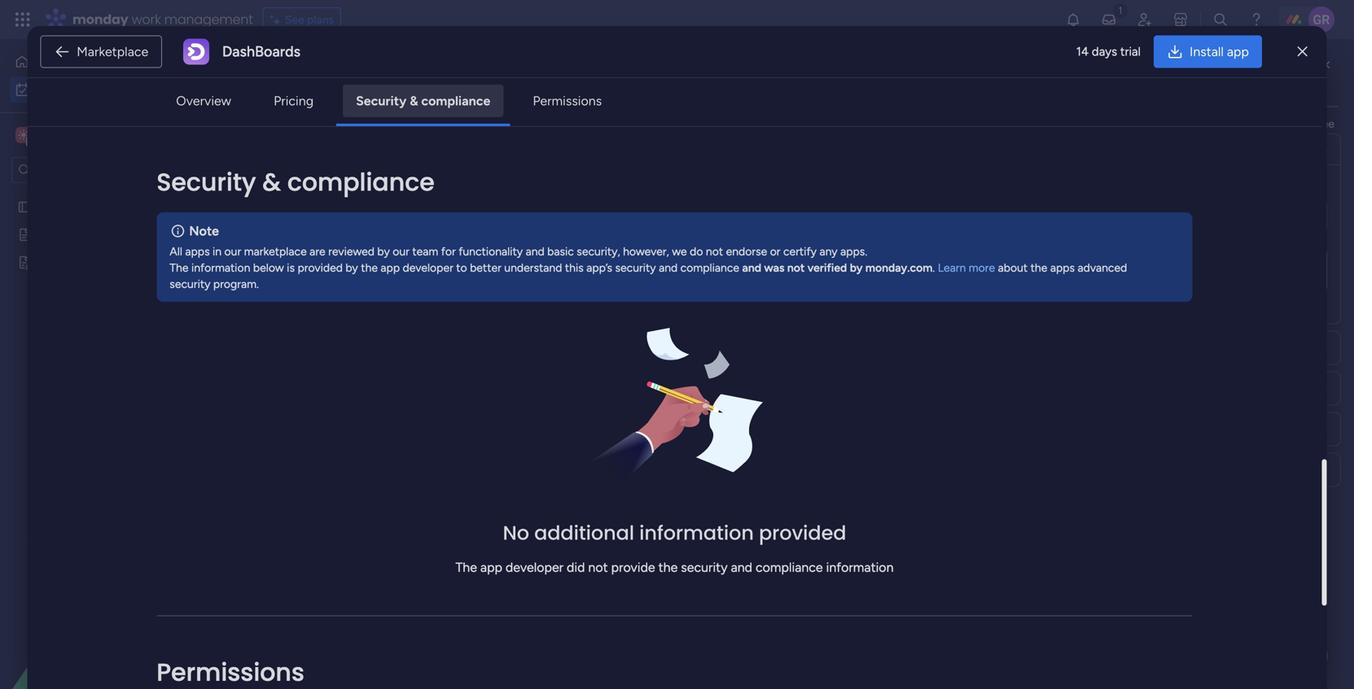 Task type: describe. For each thing, give the bounding box(es) containing it.
permissions button
[[520, 85, 615, 117]]

board
[[886, 259, 916, 273]]

1 vertical spatial security & compliance
[[157, 165, 435, 199]]

greg robinson link
[[1101, 263, 1182, 278]]

today
[[275, 259, 321, 280]]

pricing button
[[261, 85, 327, 117]]

past
[[275, 201, 306, 222]]

endorse
[[726, 245, 768, 258]]

security & compliance inside button
[[356, 93, 491, 109]]

any
[[820, 245, 838, 258]]

1 horizontal spatial by
[[378, 245, 390, 258]]

we
[[672, 245, 687, 258]]

more
[[969, 261, 996, 275]]

14
[[1077, 44, 1089, 59]]

today / 2 items
[[275, 259, 373, 280]]

14 days trial
[[1077, 44, 1141, 59]]

Filter dashboard by text search field
[[309, 129, 458, 155]]

1 vertical spatial &
[[263, 165, 281, 199]]

days
[[1092, 44, 1118, 59]]

is
[[287, 261, 295, 275]]

like
[[1284, 117, 1301, 131]]

help image
[[1249, 11, 1265, 28]]

the right provide
[[659, 560, 678, 576]]

8
[[1148, 293, 1154, 306]]

security inside about the apps advanced security program.
[[170, 277, 211, 291]]

marketplace
[[244, 245, 307, 258]]

this
[[565, 261, 584, 275]]

workspace selection element
[[15, 125, 136, 147]]

apps.
[[841, 245, 868, 258]]

monday.com
[[866, 261, 933, 275]]

to
[[1277, 73, 1289, 87]]

to do list
[[1277, 73, 1323, 87]]

to inside all apps in our marketplace are reviewed by our team for functionality and basic security, however, we do not endorse or certify any apps. the information below is provided by the app developer to better understand this app's security and compliance and was not verified by monday.com . learn more
[[456, 261, 467, 275]]

however,
[[623, 245, 669, 258]]

mar
[[1127, 293, 1145, 306]]

boards,
[[1108, 117, 1145, 131]]

understand
[[504, 261, 562, 275]]

greg robinson image
[[1309, 7, 1335, 33]]

permissions
[[533, 93, 602, 109]]

the inside about the apps advanced security program.
[[1031, 261, 1048, 275]]

in
[[213, 245, 222, 258]]

and left people
[[1194, 117, 1213, 131]]

verified
[[808, 261, 847, 275]]

lottie animation element
[[0, 525, 208, 690]]

application logo image
[[183, 39, 209, 65]]

0 vertical spatial /
[[356, 201, 364, 222]]

marketplace button
[[40, 35, 162, 68]]

do
[[716, 295, 730, 308]]

app inside all apps in our marketplace are reviewed by our team for functionality and basic security, however, we do not endorse or certify any apps. the information below is provided by the app developer to better understand this app's security and compliance and was not verified by monday.com . learn more
[[381, 261, 400, 275]]

choose the boards, columns and people you'd like to see
[[1046, 117, 1335, 131]]

all apps in our marketplace are reviewed by our team for functionality and basic security, however, we do not endorse or certify any apps. the information below is provided by the app developer to better understand this app's security and compliance and was not verified by monday.com . learn more
[[170, 245, 996, 275]]

program.
[[213, 277, 259, 291]]

overview
[[176, 93, 231, 109]]

the inside all apps in our marketplace are reviewed by our team for functionality and basic security, however, we do not endorse or certify any apps. the information below is provided by the app developer to better understand this app's security and compliance and was not verified by monday.com . learn more
[[361, 261, 378, 275]]

& inside button
[[410, 93, 418, 109]]

install app
[[1190, 44, 1250, 59]]

no
[[503, 520, 529, 547]]

dates
[[310, 201, 353, 222]]

do inside all apps in our marketplace are reviewed by our team for functionality and basic security, however, we do not endorse or certify any apps. the information below is provided by the app developer to better understand this app's security and compliance and was not verified by monday.com . learn more
[[690, 245, 703, 258]]

home link
[[10, 49, 198, 75]]

mar 8
[[1127, 293, 1154, 306]]

about
[[998, 261, 1028, 275]]

my work
[[240, 62, 350, 98]]

notifications image
[[1066, 11, 1082, 28]]

project for project
[[265, 293, 302, 307]]

apps inside all apps in our marketplace are reviewed by our team for functionality and basic security, however, we do not endorse or certify any apps. the information below is provided by the app developer to better understand this app's security and compliance and was not verified by monday.com . learn more
[[185, 245, 210, 258]]

install app button
[[1154, 35, 1263, 68]]

my
[[240, 62, 278, 98]]

columns
[[1148, 117, 1191, 131]]

below
[[253, 261, 284, 275]]

list
[[1308, 73, 1323, 87]]

main workspace
[[37, 127, 134, 143]]

robinson
[[1131, 263, 1182, 278]]

trial
[[1121, 44, 1141, 59]]

1 horizontal spatial provided
[[759, 520, 847, 547]]

no additional information provided image
[[586, 328, 764, 497]]

overview button
[[163, 85, 244, 117]]

better
[[470, 261, 502, 275]]

compliance inside button
[[421, 93, 491, 109]]

dashboards
[[222, 43, 301, 60]]

security,
[[577, 245, 620, 258]]

0 horizontal spatial security
[[157, 165, 256, 199]]

2 public board image from the top
[[17, 227, 33, 243]]

work
[[284, 62, 350, 98]]

and down we
[[659, 261, 678, 275]]

1 workspace image from the left
[[15, 126, 32, 144]]

and down endorse
[[743, 261, 762, 275]]

functionality
[[459, 245, 523, 258]]

provide
[[611, 560, 656, 576]]

learn more link
[[938, 261, 996, 275]]

certify
[[784, 245, 817, 258]]

project management
[[828, 294, 934, 308]]

1 vertical spatial information
[[640, 520, 754, 547]]

app's
[[587, 261, 613, 275]]

project management link
[[825, 286, 976, 314]]

project for project management
[[828, 294, 864, 308]]

.
[[933, 261, 935, 275]]

none search field inside main content
[[309, 129, 458, 155]]

dapulse x slim image
[[1298, 42, 1308, 62]]

you'd
[[1254, 117, 1281, 131]]

management
[[867, 294, 934, 308]]

note
[[189, 223, 219, 239]]

1 horizontal spatial to
[[1304, 117, 1314, 131]]

main workspace button
[[11, 121, 159, 149]]

to-
[[701, 295, 716, 308]]

see plans
[[285, 13, 334, 26]]

work
[[132, 10, 161, 29]]

the left boards,
[[1088, 117, 1105, 131]]

or
[[770, 245, 781, 258]]

pricing
[[274, 93, 314, 109]]

2 group from the top
[[726, 465, 758, 479]]

compliance inside all apps in our marketplace are reviewed by our team for functionality and basic security, however, we do not endorse or certify any apps. the information below is provided by the app developer to better understand this app's security and compliance and was not verified by monday.com . learn more
[[681, 261, 740, 275]]

security inside button
[[356, 93, 407, 109]]



Task type: vqa. For each thing, say whether or not it's contained in the screenshot.
leftmost the to
yes



Task type: locate. For each thing, give the bounding box(es) containing it.
2 vertical spatial app
[[481, 560, 503, 576]]

to right like
[[1304, 117, 1314, 131]]

2 horizontal spatial security
[[681, 560, 728, 576]]

app for the app developer did not provide the security and compliance information
[[481, 560, 503, 576]]

1 vertical spatial security
[[157, 165, 256, 199]]

invite members image
[[1137, 11, 1154, 28]]

all
[[170, 245, 182, 258]]

people
[[1018, 259, 1053, 273]]

note alert
[[157, 212, 1193, 302]]

do
[[1292, 73, 1305, 87], [690, 245, 703, 258]]

workspace image
[[15, 126, 32, 144], [18, 126, 29, 144]]

about the apps advanced security program.
[[170, 261, 1128, 291]]

and
[[1194, 117, 1213, 131], [526, 245, 545, 258], [659, 261, 678, 275], [743, 261, 762, 275], [731, 560, 753, 576]]

security down however,
[[615, 261, 656, 275]]

by
[[378, 245, 390, 258], [346, 261, 358, 275], [850, 261, 863, 275]]

are
[[310, 245, 326, 258]]

management
[[164, 10, 253, 29]]

by right 'reviewed'
[[378, 245, 390, 258]]

0 vertical spatial &
[[410, 93, 418, 109]]

1 horizontal spatial &
[[410, 93, 418, 109]]

app inside button
[[1228, 44, 1250, 59]]

0 vertical spatial security
[[615, 261, 656, 275]]

0 horizontal spatial /
[[324, 259, 332, 280]]

by down "apps."
[[850, 261, 863, 275]]

app
[[1228, 44, 1250, 59], [381, 261, 400, 275], [481, 560, 503, 576]]

security & compliance button
[[343, 85, 504, 117]]

to-do
[[701, 295, 730, 308]]

see
[[285, 13, 304, 26]]

apps left in
[[185, 245, 210, 258]]

to left better
[[456, 261, 467, 275]]

2 vertical spatial not
[[589, 560, 608, 576]]

/ right dates
[[356, 201, 364, 222]]

past dates / 2 items
[[275, 201, 405, 222]]

1 public board image from the top
[[17, 200, 33, 215]]

1 vertical spatial public board image
[[17, 227, 33, 243]]

items right dates
[[377, 205, 405, 219]]

and up understand
[[526, 245, 545, 258]]

by down 'reviewed'
[[346, 261, 358, 275]]

do right to
[[1292, 73, 1305, 87]]

to do list button
[[1247, 67, 1330, 93]]

1 horizontal spatial 2
[[368, 205, 374, 219]]

apps inside about the apps advanced security program.
[[1051, 261, 1075, 275]]

list box
[[0, 190, 208, 497]]

security up filter dashboard by text search field
[[356, 93, 407, 109]]

do inside button
[[1292, 73, 1305, 87]]

1 horizontal spatial do
[[1292, 73, 1305, 87]]

0 horizontal spatial developer
[[403, 261, 454, 275]]

no additional information provided
[[503, 520, 847, 547]]

monday work management
[[73, 10, 253, 29]]

project inside "link"
[[828, 294, 864, 308]]

marketplace
[[77, 44, 148, 59]]

security down all
[[170, 277, 211, 291]]

project down verified
[[828, 294, 864, 308]]

greg robinson image
[[1070, 258, 1094, 283]]

home
[[36, 55, 67, 69]]

1 vertical spatial 2
[[336, 264, 342, 278]]

update feed image
[[1101, 11, 1118, 28]]

0 horizontal spatial 2
[[336, 264, 342, 278]]

0 horizontal spatial items
[[345, 264, 373, 278]]

main content containing past dates /
[[216, 39, 1355, 690]]

not down certify
[[788, 261, 805, 275]]

0 vertical spatial do
[[1292, 73, 1305, 87]]

1 horizontal spatial the
[[456, 560, 477, 576]]

1 vertical spatial items
[[345, 264, 373, 278]]

security & compliance up past
[[157, 165, 435, 199]]

group
[[726, 259, 758, 273], [726, 465, 758, 479]]

not left endorse
[[706, 245, 723, 258]]

apps left advanced on the right
[[1051, 261, 1075, 275]]

1 horizontal spatial information
[[640, 520, 754, 547]]

items inside past dates / 2 items
[[377, 205, 405, 219]]

0 horizontal spatial the
[[170, 261, 189, 275]]

1 vertical spatial to
[[456, 261, 467, 275]]

0 vertical spatial items
[[377, 205, 405, 219]]

developer
[[403, 261, 454, 275], [506, 560, 564, 576]]

0 vertical spatial to
[[1304, 117, 1314, 131]]

2 horizontal spatial app
[[1228, 44, 1250, 59]]

provided
[[298, 261, 343, 275], [759, 520, 847, 547]]

was
[[764, 261, 785, 275]]

1 our from the left
[[224, 245, 241, 258]]

None search field
[[309, 129, 458, 155]]

1 horizontal spatial apps
[[1051, 261, 1075, 275]]

0 horizontal spatial our
[[224, 245, 241, 258]]

0 vertical spatial 2
[[368, 205, 374, 219]]

1 vertical spatial the
[[456, 560, 477, 576]]

2 vertical spatial security
[[681, 560, 728, 576]]

0 vertical spatial app
[[1228, 44, 1250, 59]]

for
[[441, 245, 456, 258]]

0 vertical spatial provided
[[298, 261, 343, 275]]

basic
[[548, 245, 574, 258]]

search everything image
[[1213, 11, 1229, 28]]

2 inside past dates / 2 items
[[368, 205, 374, 219]]

additional
[[534, 520, 635, 547]]

install
[[1190, 44, 1224, 59]]

did
[[567, 560, 585, 576]]

2 workspace image from the left
[[18, 126, 29, 144]]

1 horizontal spatial items
[[377, 205, 405, 219]]

0 horizontal spatial information
[[191, 261, 250, 275]]

1 horizontal spatial /
[[356, 201, 364, 222]]

security & compliance
[[356, 93, 491, 109], [157, 165, 435, 199]]

items inside today / 2 items
[[345, 264, 373, 278]]

home option
[[10, 49, 198, 75]]

security & compliance up filter dashboard by text search field
[[356, 93, 491, 109]]

1 horizontal spatial developer
[[506, 560, 564, 576]]

to
[[1304, 117, 1314, 131], [456, 261, 467, 275]]

2 right dates
[[368, 205, 374, 219]]

the right about
[[1031, 261, 1048, 275]]

choose
[[1046, 117, 1085, 131]]

advanced
[[1078, 261, 1128, 275]]

lottie animation image
[[0, 525, 208, 690]]

security up the note
[[157, 165, 256, 199]]

provided inside all apps in our marketplace are reviewed by our team for functionality and basic security, however, we do not endorse or certify any apps. the information below is provided by the app developer to better understand this app's security and compliance and was not verified by monday.com . learn more
[[298, 261, 343, 275]]

0 horizontal spatial project
[[265, 293, 302, 307]]

1 vertical spatial not
[[788, 261, 805, 275]]

reviewed
[[328, 245, 375, 258]]

see
[[1317, 117, 1335, 131]]

the
[[1088, 117, 1105, 131], [361, 261, 378, 275], [1031, 261, 1048, 275], [659, 560, 678, 576]]

2 inside today / 2 items
[[336, 264, 342, 278]]

monday
[[73, 10, 128, 29]]

0 vertical spatial group
[[726, 259, 758, 273]]

1 horizontal spatial project
[[828, 294, 864, 308]]

see plans button
[[263, 7, 341, 32]]

1 horizontal spatial security
[[615, 261, 656, 275]]

security
[[356, 93, 407, 109], [157, 165, 256, 199]]

0 horizontal spatial by
[[346, 261, 358, 275]]

0 vertical spatial information
[[191, 261, 250, 275]]

private board image
[[17, 255, 33, 270]]

developer down no
[[506, 560, 564, 576]]

2 vertical spatial information
[[827, 560, 894, 576]]

security down no additional information provided
[[681, 560, 728, 576]]

1 vertical spatial security
[[170, 277, 211, 291]]

greg robinson
[[1101, 263, 1182, 278]]

& up past
[[263, 165, 281, 199]]

do right we
[[690, 245, 703, 258]]

1 vertical spatial /
[[324, 259, 332, 280]]

the
[[170, 261, 189, 275], [456, 560, 477, 576]]

compliance
[[421, 93, 491, 109], [287, 165, 435, 199], [681, 261, 740, 275], [756, 560, 823, 576]]

plans
[[307, 13, 334, 26]]

apps
[[185, 245, 210, 258], [1051, 261, 1075, 275]]

1 vertical spatial app
[[381, 261, 400, 275]]

select product image
[[15, 11, 31, 28]]

0 vertical spatial public board image
[[17, 200, 33, 215]]

1 vertical spatial apps
[[1051, 261, 1075, 275]]

2 our from the left
[[393, 245, 410, 258]]

information inside all apps in our marketplace are reviewed by our team for functionality and basic security, however, we do not endorse or certify any apps. the information below is provided by the app developer to better understand this app's security and compliance and was not verified by monday.com . learn more
[[191, 261, 250, 275]]

2 horizontal spatial by
[[850, 261, 863, 275]]

0 vertical spatial developer
[[403, 261, 454, 275]]

0 horizontal spatial app
[[381, 261, 400, 275]]

not right did on the left
[[589, 560, 608, 576]]

0 horizontal spatial to
[[456, 261, 467, 275]]

1 vertical spatial group
[[726, 465, 758, 479]]

not
[[706, 245, 723, 258], [788, 261, 805, 275], [589, 560, 608, 576]]

1 image
[[1114, 1, 1128, 19]]

items
[[377, 205, 405, 219], [345, 264, 373, 278]]

and down no additional information provided
[[731, 560, 753, 576]]

security
[[615, 261, 656, 275], [170, 277, 211, 291], [681, 560, 728, 576]]

0 horizontal spatial do
[[690, 245, 703, 258]]

0 vertical spatial not
[[706, 245, 723, 258]]

& up filter dashboard by text search field
[[410, 93, 418, 109]]

0 vertical spatial security
[[356, 93, 407, 109]]

our right in
[[224, 245, 241, 258]]

our
[[224, 245, 241, 258], [393, 245, 410, 258]]

0 horizontal spatial &
[[263, 165, 281, 199]]

1 horizontal spatial our
[[393, 245, 410, 258]]

learn
[[938, 261, 966, 275]]

1 vertical spatial developer
[[506, 560, 564, 576]]

1 vertical spatial provided
[[759, 520, 847, 547]]

greg
[[1101, 263, 1128, 278]]

workspace
[[69, 127, 134, 143]]

None text field
[[1056, 202, 1328, 231]]

1 horizontal spatial security
[[356, 93, 407, 109]]

developer inside all apps in our marketplace are reviewed by our team for functionality and basic security, however, we do not endorse or certify any apps. the information below is provided by the app developer to better understand this app's security and compliance and was not verified by monday.com . learn more
[[403, 261, 454, 275]]

1 vertical spatial do
[[690, 245, 703, 258]]

the down 'reviewed'
[[361, 261, 378, 275]]

0 vertical spatial the
[[170, 261, 189, 275]]

2 down 'reviewed'
[[336, 264, 342, 278]]

the inside all apps in our marketplace are reviewed by our team for functionality and basic security, however, we do not endorse or certify any apps. the information below is provided by the app developer to better understand this app's security and compliance and was not verified by monday.com . learn more
[[170, 261, 189, 275]]

monday marketplace image
[[1173, 11, 1189, 28]]

/ down are
[[324, 259, 332, 280]]

security inside all apps in our marketplace are reviewed by our team for functionality and basic security, however, we do not endorse or certify any apps. the information below is provided by the app developer to better understand this app's security and compliance and was not verified by monday.com . learn more
[[615, 261, 656, 275]]

people
[[1216, 117, 1251, 131]]

0 vertical spatial security & compliance
[[356, 93, 491, 109]]

developer down team
[[403, 261, 454, 275]]

1 horizontal spatial not
[[706, 245, 723, 258]]

project
[[265, 293, 302, 307], [828, 294, 864, 308]]

main
[[37, 127, 66, 143]]

app for install app
[[1228, 44, 1250, 59]]

1 group from the top
[[726, 259, 758, 273]]

0 horizontal spatial not
[[589, 560, 608, 576]]

project down is
[[265, 293, 302, 307]]

2 horizontal spatial information
[[827, 560, 894, 576]]

our left team
[[393, 245, 410, 258]]

2 horizontal spatial not
[[788, 261, 805, 275]]

0 horizontal spatial apps
[[185, 245, 210, 258]]

option
[[0, 193, 208, 196]]

0 horizontal spatial provided
[[298, 261, 343, 275]]

0 horizontal spatial security
[[170, 277, 211, 291]]

items down 'reviewed'
[[345, 264, 373, 278]]

main content
[[216, 39, 1355, 690]]

1 horizontal spatial app
[[481, 560, 503, 576]]

0 vertical spatial apps
[[185, 245, 210, 258]]

public board image
[[17, 200, 33, 215], [17, 227, 33, 243]]

information
[[191, 261, 250, 275], [640, 520, 754, 547], [827, 560, 894, 576]]

2
[[368, 205, 374, 219], [336, 264, 342, 278]]



